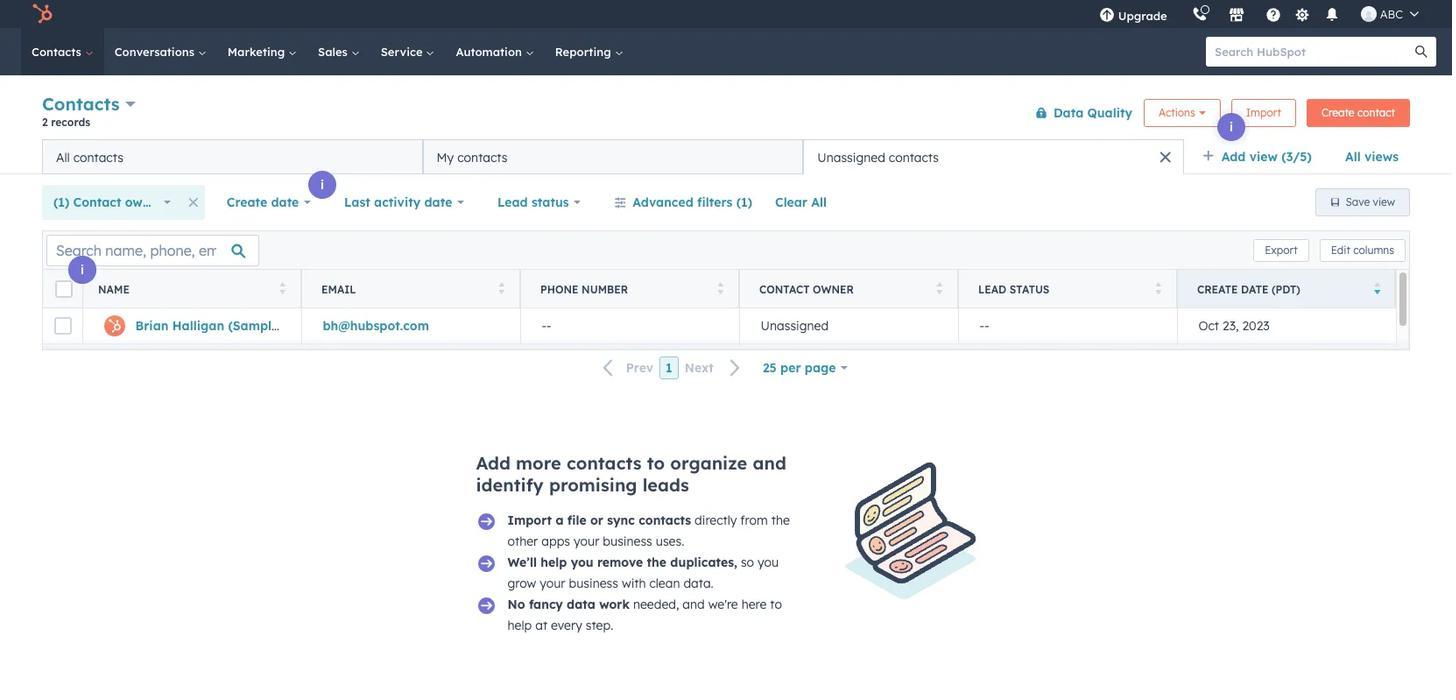 Task type: locate. For each thing, give the bounding box(es) containing it.
date down all contacts button
[[271, 194, 299, 210]]

1 horizontal spatial all
[[811, 194, 827, 210]]

0 vertical spatial to
[[647, 452, 665, 474]]

0 vertical spatial import
[[1246, 106, 1281, 119]]

--
[[542, 318, 551, 334], [980, 318, 989, 334]]

you left remove
[[571, 554, 594, 570]]

(1) down the all contacts
[[53, 194, 69, 210]]

2 horizontal spatial i
[[1230, 119, 1233, 135]]

1 vertical spatial lead
[[978, 282, 1007, 296]]

we'll help you remove the duplicates,
[[508, 554, 738, 570]]

reporting
[[555, 45, 614, 59]]

lead left status
[[978, 282, 1007, 296]]

hubspot image
[[32, 4, 53, 25]]

no fancy data work
[[508, 597, 630, 612]]

-- down phone
[[542, 318, 551, 334]]

create left contact
[[1322, 106, 1355, 119]]

notifications image
[[1324, 8, 1340, 24]]

4 - from the left
[[985, 318, 989, 334]]

i button up add view (3/5)
[[1218, 113, 1246, 141]]

you right so
[[758, 554, 779, 570]]

settings image
[[1295, 7, 1311, 23]]

press to sort. image for phone
[[717, 282, 724, 294]]

the
[[771, 512, 790, 528], [647, 554, 667, 570]]

business inside directly from the other apps your business uses.
[[603, 533, 652, 549]]

contacts inside add more contacts to organize and identify promising leads
[[567, 452, 642, 474]]

1 vertical spatial your
[[540, 576, 565, 591]]

1 horizontal spatial press to sort. image
[[1155, 282, 1162, 294]]

fancy
[[529, 597, 563, 612]]

1 horizontal spatial to
[[770, 597, 782, 612]]

and down data.
[[683, 597, 705, 612]]

0 horizontal spatial create
[[227, 194, 267, 210]]

view inside the save view button
[[1373, 195, 1395, 208]]

unassigned up clear all
[[817, 149, 885, 165]]

press to sort. element for email
[[498, 282, 505, 297]]

clear all button
[[764, 185, 838, 220]]

view left the (3/5)
[[1250, 149, 1278, 165]]

to left organize in the bottom of the page
[[647, 452, 665, 474]]

my
[[437, 149, 454, 165]]

contacts down hubspot link
[[32, 45, 85, 59]]

0 horizontal spatial import
[[508, 512, 552, 528]]

all down 2 records
[[56, 149, 70, 165]]

1 horizontal spatial create
[[1197, 282, 1238, 296]]

help
[[541, 554, 567, 570], [508, 618, 532, 633]]

the inside directly from the other apps your business uses.
[[771, 512, 790, 528]]

lead left the status
[[498, 194, 528, 210]]

marketing
[[228, 45, 288, 59]]

lead for lead status
[[498, 194, 528, 210]]

to inside needed, and we're here to help at every step.
[[770, 597, 782, 612]]

organize
[[670, 452, 747, 474]]

create left date
[[1197, 282, 1238, 296]]

-- button down status
[[958, 308, 1177, 343]]

contacts inside button
[[457, 149, 508, 165]]

last activity date button
[[333, 185, 476, 220]]

2 you from the left
[[758, 554, 779, 570]]

add inside add more contacts to organize and identify promising leads
[[476, 452, 511, 474]]

0 horizontal spatial view
[[1250, 149, 1278, 165]]

i button left last
[[308, 171, 336, 199]]

2 -- from the left
[[980, 318, 989, 334]]

import up add view (3/5) popup button
[[1246, 106, 1281, 119]]

-
[[542, 318, 547, 334], [547, 318, 551, 334], [980, 318, 985, 334], [985, 318, 989, 334]]

date
[[1241, 282, 1269, 296]]

1 vertical spatial business
[[569, 576, 618, 591]]

automation
[[456, 45, 525, 59]]

create inside popup button
[[227, 194, 267, 210]]

1 horizontal spatial you
[[758, 554, 779, 570]]

0 horizontal spatial -- button
[[520, 308, 739, 343]]

leads
[[643, 474, 689, 496]]

create inside button
[[1322, 106, 1355, 119]]

import inside import button
[[1246, 106, 1281, 119]]

1 vertical spatial unassigned
[[761, 318, 829, 334]]

0 vertical spatial unassigned
[[817, 149, 885, 165]]

0 vertical spatial i
[[1230, 119, 1233, 135]]

press to sort. element
[[279, 282, 286, 297], [498, 282, 505, 297], [717, 282, 724, 297], [936, 282, 943, 297], [1155, 282, 1162, 297]]

to right here
[[770, 597, 782, 612]]

1 horizontal spatial i button
[[308, 171, 336, 199]]

notifications button
[[1317, 0, 1347, 28]]

owner up the search name, phone, email addresses, or company 'search field'
[[125, 194, 163, 210]]

0 horizontal spatial your
[[540, 576, 565, 591]]

apps
[[542, 533, 570, 549]]

1 (1) from the left
[[53, 194, 69, 210]]

business inside so you grow your business with clean data.
[[569, 576, 618, 591]]

0 vertical spatial view
[[1250, 149, 1278, 165]]

(1) inside "popup button"
[[53, 194, 69, 210]]

contacts for all contacts
[[73, 149, 123, 165]]

1 -- from the left
[[542, 318, 551, 334]]

1 horizontal spatial help
[[541, 554, 567, 570]]

import up other
[[508, 512, 552, 528]]

contact up unassigned button
[[759, 282, 810, 296]]

1 press to sort. element from the left
[[279, 282, 286, 297]]

1 vertical spatial contacts
[[42, 93, 120, 115]]

lead status button
[[486, 185, 592, 220]]

grow
[[508, 576, 536, 591]]

per
[[781, 360, 801, 376]]

import button
[[1231, 99, 1296, 127]]

2
[[42, 116, 48, 129]]

your up fancy
[[540, 576, 565, 591]]

your
[[574, 533, 600, 549], [540, 576, 565, 591]]

1 horizontal spatial import
[[1246, 106, 1281, 119]]

0 vertical spatial help
[[541, 554, 567, 570]]

owner up unassigned button
[[813, 282, 854, 296]]

add inside popup button
[[1222, 149, 1246, 165]]

1 horizontal spatial view
[[1373, 195, 1395, 208]]

help down apps
[[541, 554, 567, 570]]

(pdt)
[[1272, 282, 1301, 296]]

contacts
[[32, 45, 85, 59], [42, 93, 120, 115]]

brad klo image
[[1361, 6, 1377, 22]]

2 press to sort. element from the left
[[498, 282, 505, 297]]

1 horizontal spatial your
[[574, 533, 600, 549]]

contact owner
[[759, 282, 854, 296]]

0 horizontal spatial to
[[647, 452, 665, 474]]

0 horizontal spatial you
[[571, 554, 594, 570]]

1 horizontal spatial and
[[753, 452, 787, 474]]

1 horizontal spatial --
[[980, 318, 989, 334]]

1 date from the left
[[271, 194, 299, 210]]

every
[[551, 618, 582, 633]]

contact down the all contacts
[[73, 194, 121, 210]]

-- for 1st the -- 'button' from right
[[980, 318, 989, 334]]

business up we'll help you remove the duplicates,
[[603, 533, 652, 549]]

2 horizontal spatial all
[[1345, 149, 1361, 165]]

contacts for unassigned contacts
[[889, 149, 939, 165]]

2 press to sort. image from the left
[[717, 282, 724, 294]]

1 vertical spatial the
[[647, 554, 667, 570]]

-- down lead status
[[980, 318, 989, 334]]

1 vertical spatial i button
[[308, 171, 336, 199]]

to inside add more contacts to organize and identify promising leads
[[647, 452, 665, 474]]

sync
[[607, 512, 635, 528]]

bh@hubspot.com button
[[301, 308, 520, 343]]

5 press to sort. element from the left
[[1155, 282, 1162, 297]]

the up clean
[[647, 554, 667, 570]]

pagination navigation
[[593, 356, 751, 380]]

clear all
[[775, 194, 827, 210]]

press to sort. image for contact
[[936, 282, 943, 294]]

1 vertical spatial owner
[[813, 282, 854, 296]]

0 vertical spatial your
[[574, 533, 600, 549]]

1 horizontal spatial add
[[1222, 149, 1246, 165]]

date right activity
[[424, 194, 452, 210]]

lead
[[498, 194, 528, 210], [978, 282, 1007, 296]]

-- for second the -- 'button' from right
[[542, 318, 551, 334]]

press to sort. image up next button
[[717, 282, 724, 294]]

unassigned inside button
[[817, 149, 885, 165]]

-- button up prev button
[[520, 308, 739, 343]]

1 vertical spatial help
[[508, 618, 532, 633]]

email
[[321, 282, 356, 296]]

3 - from the left
[[980, 318, 985, 334]]

needed,
[[633, 597, 679, 612]]

0 vertical spatial contact
[[73, 194, 121, 210]]

0 horizontal spatial press to sort. image
[[279, 282, 286, 294]]

press to sort. element for lead status
[[1155, 282, 1162, 297]]

all left the views
[[1345, 149, 1361, 165]]

0 vertical spatial business
[[603, 533, 652, 549]]

and inside needed, and we're here to help at every step.
[[683, 597, 705, 612]]

search button
[[1407, 37, 1437, 67]]

press to sort. image left lead status
[[936, 282, 943, 294]]

1 horizontal spatial press to sort. image
[[717, 282, 724, 294]]

advanced filters (1)
[[633, 194, 752, 210]]

and up from
[[753, 452, 787, 474]]

to
[[647, 452, 665, 474], [770, 597, 782, 612]]

you
[[571, 554, 594, 570], [758, 554, 779, 570]]

2 vertical spatial create
[[1197, 282, 1238, 296]]

create for create contact
[[1322, 106, 1355, 119]]

(1) inside button
[[736, 194, 752, 210]]

0 horizontal spatial all
[[56, 149, 70, 165]]

1 horizontal spatial (1)
[[736, 194, 752, 210]]

contacts up records
[[42, 93, 120, 115]]

0 vertical spatial and
[[753, 452, 787, 474]]

0 horizontal spatial press to sort. image
[[498, 282, 505, 294]]

1 vertical spatial to
[[770, 597, 782, 612]]

work
[[599, 597, 630, 612]]

0 horizontal spatial add
[[476, 452, 511, 474]]

export
[[1265, 243, 1298, 256]]

2 horizontal spatial press to sort. image
[[936, 282, 943, 294]]

unassigned for unassigned contacts
[[817, 149, 885, 165]]

actions button
[[1144, 99, 1221, 127]]

1 vertical spatial import
[[508, 512, 552, 528]]

i button left name
[[68, 256, 96, 284]]

press to sort. image
[[498, 282, 505, 294], [717, 282, 724, 294], [936, 282, 943, 294]]

hubspot link
[[21, 4, 66, 25]]

0 horizontal spatial date
[[271, 194, 299, 210]]

create for create date
[[227, 194, 267, 210]]

import for import a file or sync contacts
[[508, 512, 552, 528]]

menu containing abc
[[1087, 0, 1431, 28]]

number
[[582, 282, 628, 296]]

press to sort. image left phone
[[498, 282, 505, 294]]

1 button
[[660, 357, 679, 379]]

and
[[753, 452, 787, 474], [683, 597, 705, 612]]

or
[[590, 512, 604, 528]]

help down no
[[508, 618, 532, 633]]

3 press to sort. image from the left
[[936, 282, 943, 294]]

0 horizontal spatial (1)
[[53, 194, 69, 210]]

press to sort. image
[[279, 282, 286, 294], [1155, 282, 1162, 294]]

view inside add view (3/5) popup button
[[1250, 149, 1278, 165]]

all
[[1345, 149, 1361, 165], [56, 149, 70, 165], [811, 194, 827, 210]]

all right clear
[[811, 194, 827, 210]]

menu
[[1087, 0, 1431, 28]]

0 vertical spatial i button
[[1218, 113, 1246, 141]]

1 horizontal spatial i
[[321, 177, 324, 193]]

0 horizontal spatial --
[[542, 318, 551, 334]]

add down import button
[[1222, 149, 1246, 165]]

help image
[[1266, 8, 1281, 24]]

create down all contacts button
[[227, 194, 267, 210]]

0 horizontal spatial contact
[[73, 194, 121, 210]]

remove
[[597, 554, 643, 570]]

data quality button
[[1024, 95, 1134, 130]]

conversations
[[115, 45, 198, 59]]

marketplaces button
[[1218, 0, 1255, 28]]

1 horizontal spatial -- button
[[958, 308, 1177, 343]]

1 horizontal spatial date
[[424, 194, 452, 210]]

0 horizontal spatial and
[[683, 597, 705, 612]]

add more contacts to organize and identify promising leads
[[476, 452, 787, 496]]

1 vertical spatial create
[[227, 194, 267, 210]]

lead status
[[498, 194, 569, 210]]

lead inside popup button
[[498, 194, 528, 210]]

1 vertical spatial i
[[321, 177, 324, 193]]

records
[[51, 116, 90, 129]]

we'll
[[508, 554, 537, 570]]

your down file
[[574, 533, 600, 549]]

help inside needed, and we're here to help at every step.
[[508, 618, 532, 633]]

1 horizontal spatial lead
[[978, 282, 1007, 296]]

0 vertical spatial lead
[[498, 194, 528, 210]]

view right save
[[1373, 195, 1395, 208]]

unassigned inside button
[[761, 318, 829, 334]]

1 horizontal spatial the
[[771, 512, 790, 528]]

2 press to sort. image from the left
[[1155, 282, 1162, 294]]

(1) right filters
[[736, 194, 752, 210]]

unassigned for unassigned
[[761, 318, 829, 334]]

0 horizontal spatial help
[[508, 618, 532, 633]]

quality
[[1088, 105, 1133, 120]]

1 vertical spatial view
[[1373, 195, 1395, 208]]

contacts
[[73, 149, 123, 165], [457, 149, 508, 165], [889, 149, 939, 165], [567, 452, 642, 474], [639, 512, 691, 528]]

0 horizontal spatial i button
[[68, 256, 96, 284]]

unassigned button
[[739, 308, 958, 343]]

abc button
[[1350, 0, 1430, 28]]

all for all contacts
[[56, 149, 70, 165]]

2 horizontal spatial create
[[1322, 106, 1355, 119]]

press to sort. element for contact owner
[[936, 282, 943, 297]]

0 vertical spatial add
[[1222, 149, 1246, 165]]

contact)
[[282, 318, 335, 334]]

0 horizontal spatial owner
[[125, 194, 163, 210]]

2 (1) from the left
[[736, 194, 752, 210]]

search image
[[1416, 46, 1428, 58]]

unassigned down contact owner
[[761, 318, 829, 334]]

upgrade image
[[1099, 8, 1115, 24]]

1 vertical spatial and
[[683, 597, 705, 612]]

last activity date
[[344, 194, 452, 210]]

add left more
[[476, 452, 511, 474]]

2023
[[1242, 318, 1270, 334]]

0 vertical spatial the
[[771, 512, 790, 528]]

owner inside "popup button"
[[125, 194, 163, 210]]

4 press to sort. element from the left
[[936, 282, 943, 297]]

0 horizontal spatial lead
[[498, 194, 528, 210]]

3 press to sort. element from the left
[[717, 282, 724, 297]]

descending sort. press to sort ascending. image
[[1374, 282, 1380, 294]]

1 vertical spatial add
[[476, 452, 511, 474]]

0 vertical spatial owner
[[125, 194, 163, 210]]

business up data
[[569, 576, 618, 591]]

1 horizontal spatial contact
[[759, 282, 810, 296]]

the right from
[[771, 512, 790, 528]]

0 horizontal spatial the
[[647, 554, 667, 570]]

prev button
[[593, 357, 660, 380]]

25 per page button
[[751, 350, 860, 385]]

(1) contact owner
[[53, 194, 163, 210]]

2 vertical spatial i
[[81, 262, 84, 278]]

0 vertical spatial create
[[1322, 106, 1355, 119]]

descending sort. press to sort ascending. element
[[1374, 282, 1380, 297]]

directly from the other apps your business uses.
[[508, 512, 790, 549]]

settings link
[[1292, 5, 1314, 23]]

1 press to sort. image from the left
[[279, 282, 286, 294]]



Task type: describe. For each thing, give the bounding box(es) containing it.
unassigned contacts
[[817, 149, 939, 165]]

(3/5)
[[1282, 149, 1312, 165]]

sales link
[[308, 28, 370, 75]]

oct 23, 2023
[[1199, 318, 1270, 334]]

filters
[[697, 194, 733, 210]]

2 horizontal spatial i button
[[1218, 113, 1246, 141]]

press to sort. image for 5th press to sort. element from right
[[279, 282, 286, 294]]

add view (3/5)
[[1222, 149, 1312, 165]]

so you grow your business with clean data.
[[508, 554, 779, 591]]

other
[[508, 533, 538, 549]]

phone number
[[540, 282, 628, 296]]

lead for lead status
[[978, 282, 1007, 296]]

2 vertical spatial i button
[[68, 256, 96, 284]]

1 - from the left
[[542, 318, 547, 334]]

at
[[535, 618, 548, 633]]

1 you from the left
[[571, 554, 594, 570]]

from
[[740, 512, 768, 528]]

you inside so you grow your business with clean data.
[[758, 554, 779, 570]]

2 -- button from the left
[[958, 308, 1177, 343]]

advanced filters (1) button
[[603, 185, 764, 220]]

columns
[[1353, 243, 1395, 256]]

1 -- button from the left
[[520, 308, 739, 343]]

promising
[[549, 474, 637, 496]]

service
[[381, 45, 426, 59]]

create date
[[227, 194, 299, 210]]

a
[[556, 512, 564, 528]]

all contacts
[[56, 149, 123, 165]]

with
[[622, 576, 646, 591]]

actions
[[1159, 106, 1195, 119]]

file
[[567, 512, 587, 528]]

view for add
[[1250, 149, 1278, 165]]

page
[[805, 360, 836, 376]]

data.
[[684, 576, 714, 591]]

2 - from the left
[[547, 318, 551, 334]]

25
[[763, 360, 777, 376]]

data
[[1054, 105, 1084, 120]]

marketing link
[[217, 28, 308, 75]]

contacts inside popup button
[[42, 93, 120, 115]]

import for import
[[1246, 106, 1281, 119]]

data quality
[[1054, 105, 1133, 120]]

reporting link
[[545, 28, 634, 75]]

all for all views
[[1345, 149, 1361, 165]]

edit columns button
[[1320, 239, 1406, 261]]

needed, and we're here to help at every step.
[[508, 597, 782, 633]]

create contact button
[[1307, 99, 1410, 127]]

1 vertical spatial contact
[[759, 282, 810, 296]]

1
[[666, 360, 672, 376]]

contact inside "popup button"
[[73, 194, 121, 210]]

all contacts button
[[42, 139, 423, 174]]

clear
[[775, 194, 808, 210]]

we're
[[708, 597, 738, 612]]

duplicates,
[[670, 554, 738, 570]]

your inside so you grow your business with clean data.
[[540, 576, 565, 591]]

calling icon button
[[1185, 3, 1215, 25]]

contacts for my contacts
[[457, 149, 508, 165]]

contacts button
[[42, 91, 136, 117]]

create date (pdt)
[[1197, 282, 1301, 296]]

automation link
[[445, 28, 545, 75]]

23,
[[1223, 318, 1239, 334]]

data
[[567, 597, 596, 612]]

brian halligan (sample contact) link
[[135, 318, 335, 334]]

0 vertical spatial contacts
[[32, 45, 85, 59]]

2 date from the left
[[424, 194, 452, 210]]

create for create date (pdt)
[[1197, 282, 1238, 296]]

advanced
[[633, 194, 693, 210]]

contacts link
[[21, 28, 104, 75]]

clean
[[650, 576, 680, 591]]

0 horizontal spatial i
[[81, 262, 84, 278]]

contact
[[1358, 106, 1395, 119]]

press to sort. image for press to sort. element corresponding to lead status
[[1155, 282, 1162, 294]]

step.
[[586, 618, 613, 633]]

views
[[1365, 149, 1399, 165]]

directly
[[695, 512, 737, 528]]

sales
[[318, 45, 351, 59]]

add view (3/5) button
[[1191, 139, 1334, 174]]

my contacts
[[437, 149, 508, 165]]

edit columns
[[1331, 243, 1395, 256]]

(1) contact owner button
[[42, 185, 182, 220]]

add for add more contacts to organize and identify promising leads
[[476, 452, 511, 474]]

1 press to sort. image from the left
[[498, 282, 505, 294]]

last
[[344, 194, 370, 210]]

Search name, phone, email addresses, or company search field
[[46, 234, 259, 266]]

view for save
[[1373, 195, 1395, 208]]

and inside add more contacts to organize and identify promising leads
[[753, 452, 787, 474]]

uses.
[[656, 533, 684, 549]]

create contact
[[1322, 106, 1395, 119]]

import a file or sync contacts
[[508, 512, 691, 528]]

here
[[742, 597, 767, 612]]

activity
[[374, 194, 421, 210]]

all views link
[[1334, 139, 1410, 174]]

Search HubSpot search field
[[1206, 37, 1421, 67]]

save view button
[[1315, 188, 1410, 216]]

marketplaces image
[[1229, 8, 1244, 24]]

calling icon image
[[1192, 7, 1208, 23]]

edit
[[1331, 243, 1351, 256]]

phone
[[540, 282, 579, 296]]

contacts banner
[[42, 90, 1410, 139]]

abc
[[1380, 7, 1403, 21]]

add for add view (3/5)
[[1222, 149, 1246, 165]]

help button
[[1259, 0, 1288, 28]]

all views
[[1345, 149, 1399, 165]]

your inside directly from the other apps your business uses.
[[574, 533, 600, 549]]

next button
[[679, 357, 751, 380]]

(sample
[[228, 318, 279, 334]]

prev
[[626, 360, 654, 376]]

1 horizontal spatial owner
[[813, 282, 854, 296]]

save
[[1346, 195, 1370, 208]]

next
[[685, 360, 714, 376]]

press to sort. element for phone number
[[717, 282, 724, 297]]

status
[[532, 194, 569, 210]]

more
[[516, 452, 561, 474]]



Task type: vqa. For each thing, say whether or not it's contained in the screenshot.
(1)
yes



